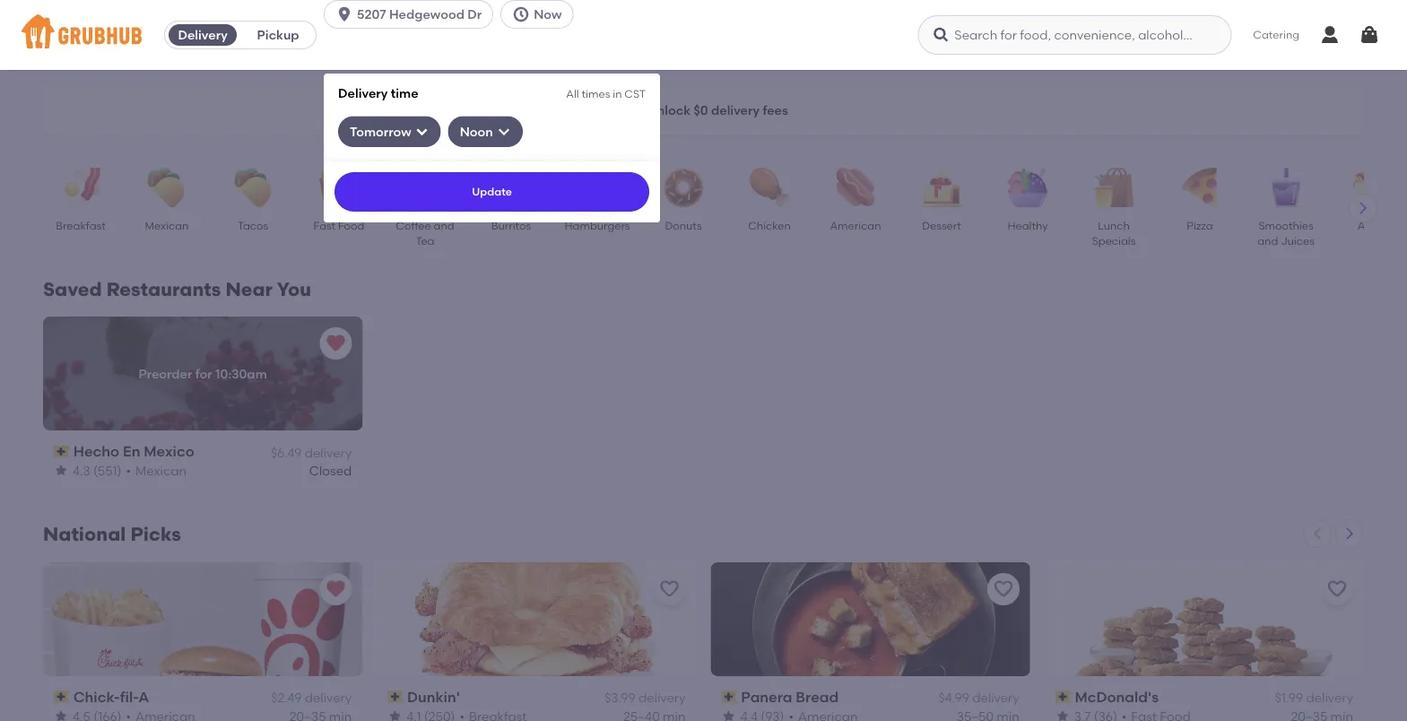 Task type: locate. For each thing, give the bounding box(es) containing it.
chick-fil-a
[[73, 688, 149, 706]]

asian
[[1358, 219, 1387, 232]]

lunch specials
[[1092, 219, 1136, 248]]

update
[[472, 185, 512, 198]]

delivery right $4.99
[[973, 690, 1020, 706]]

en
[[123, 443, 140, 460]]

mexico
[[144, 443, 194, 460]]

0 horizontal spatial and
[[434, 219, 455, 232]]

now
[[534, 7, 562, 22]]

delivery
[[178, 27, 228, 43], [338, 85, 388, 100]]

$3.99
[[605, 690, 636, 706]]

2 save this restaurant button from the left
[[988, 573, 1020, 605]]

2 saved restaurant image from the top
[[325, 579, 347, 600]]

saved restaurant button for chick-fil-a
[[320, 573, 352, 605]]

delivery left pickup button
[[178, 27, 228, 43]]

2 subscription pass image from the left
[[388, 691, 404, 704]]

subscription pass image for mcdonald's
[[1056, 691, 1072, 704]]

all
[[566, 87, 579, 100]]

mexican down mexico
[[136, 463, 187, 478]]

lunch specials image
[[1083, 168, 1146, 207]]

$0
[[694, 103, 708, 118]]

subscription pass image
[[54, 445, 70, 458], [1056, 691, 1072, 704]]

breakfast
[[56, 219, 106, 232]]

0 horizontal spatial subscription pass image
[[54, 445, 70, 458]]

star icon image for hecho en mexico
[[54, 464, 68, 478]]

0 vertical spatial saved restaurant button
[[320, 327, 352, 360]]

fees
[[763, 103, 788, 118]]

$6.49 delivery
[[271, 445, 352, 460]]

pickup button
[[241, 21, 316, 49]]

1 vertical spatial subscription pass image
[[1056, 691, 1072, 704]]

svg image
[[336, 5, 354, 23], [1359, 24, 1381, 46], [932, 26, 950, 44], [415, 124, 429, 139]]

2 saved restaurant button from the top
[[320, 573, 352, 605]]

• mexican
[[126, 463, 187, 478]]

national picks
[[43, 523, 181, 546]]

1 horizontal spatial subscription pass image
[[388, 691, 404, 704]]

3 save this restaurant button from the left
[[1321, 573, 1354, 605]]

unlock
[[648, 103, 691, 118]]

and
[[434, 219, 455, 232], [1258, 235, 1279, 248]]

svg image inside 5207 hedgewood dr button
[[336, 5, 354, 23]]

delivery right $1.99
[[1307, 690, 1354, 706]]

times
[[582, 87, 610, 100]]

1 saved restaurant button from the top
[[320, 327, 352, 360]]

2 horizontal spatial save this restaurant button
[[1321, 573, 1354, 605]]

0 horizontal spatial svg image
[[497, 124, 511, 139]]

healthy
[[1008, 219, 1048, 232]]

0 vertical spatial and
[[434, 219, 455, 232]]

$4.99 delivery
[[939, 690, 1020, 706]]

caret right icon image right the caret left icon
[[1343, 527, 1357, 541]]

unlock $0 delivery fees
[[648, 103, 788, 118]]

0 horizontal spatial save this restaurant button
[[654, 573, 686, 605]]

tacos image
[[222, 168, 284, 207]]

4.3
[[73, 463, 90, 478]]

caret right icon image up asian
[[1356, 201, 1371, 215]]

and up tea
[[434, 219, 455, 232]]

subscription pass image left chick-
[[54, 691, 70, 704]]

1 horizontal spatial save this restaurant button
[[988, 573, 1020, 605]]

0 horizontal spatial delivery
[[178, 27, 228, 43]]

chick-
[[73, 688, 120, 706]]

1 save this restaurant button from the left
[[654, 573, 686, 605]]

$6.49
[[271, 445, 302, 460]]

and inside the smoothies and juices
[[1258, 235, 1279, 248]]

bread
[[796, 688, 839, 706]]

smoothies and juices
[[1258, 219, 1315, 248]]

star icon image for mcdonald's
[[1056, 709, 1070, 721]]

0 vertical spatial delivery
[[178, 27, 228, 43]]

$4.99
[[939, 690, 970, 706]]

panera bread
[[741, 688, 839, 706]]

1 horizontal spatial and
[[1258, 235, 1279, 248]]

delivery for chick-fil-a
[[305, 690, 352, 706]]

delivery
[[711, 103, 760, 118], [305, 445, 352, 460], [305, 690, 352, 706], [639, 690, 686, 706], [973, 690, 1020, 706], [1307, 690, 1354, 706]]

subscription pass image
[[54, 691, 70, 704], [388, 691, 404, 704], [722, 691, 738, 704]]

mcdonald's
[[1075, 688, 1159, 706]]

saved restaurant image
[[325, 333, 347, 354], [325, 579, 347, 600]]

delivery up closed
[[305, 445, 352, 460]]

tomorrow
[[350, 124, 411, 139]]

caret right icon image
[[1356, 201, 1371, 215], [1343, 527, 1357, 541]]

5207 hedgewood dr
[[357, 7, 482, 22]]

delivery for delivery time
[[338, 85, 388, 100]]

preorder for 10:30am
[[139, 366, 267, 381]]

restaurants
[[106, 278, 221, 301]]

1 vertical spatial saved restaurant image
[[325, 579, 347, 600]]

and down smoothies
[[1258, 235, 1279, 248]]

svg image
[[512, 5, 530, 23], [497, 124, 511, 139]]

$3.99 delivery
[[605, 690, 686, 706]]

delivery left time
[[338, 85, 388, 100]]

1 saved restaurant image from the top
[[325, 333, 347, 354]]

1 horizontal spatial save this restaurant image
[[1327, 579, 1348, 600]]

delivery for mcdonald's
[[1307, 690, 1354, 706]]

fast food
[[314, 219, 365, 232]]

0 vertical spatial subscription pass image
[[54, 445, 70, 458]]

delivery for dunkin'
[[639, 690, 686, 706]]

save this restaurant image for panera bread
[[993, 579, 1014, 600]]

mexican
[[145, 219, 189, 232], [136, 463, 187, 478]]

$2.49 delivery
[[271, 690, 352, 706]]

2 horizontal spatial subscription pass image
[[722, 691, 738, 704]]

saved restaurant button
[[320, 327, 352, 360], [320, 573, 352, 605]]

and inside coffee and tea
[[434, 219, 455, 232]]

0 horizontal spatial subscription pass image
[[54, 691, 70, 704]]

1 save this restaurant image from the left
[[993, 579, 1014, 600]]

subscription pass image left mcdonald's
[[1056, 691, 1072, 704]]

star icon image for dunkin'
[[388, 709, 402, 721]]

delivery right $0 at the top of the page
[[711, 103, 760, 118]]

delivery inside button
[[178, 27, 228, 43]]

saved restaurant image for chick-fil-a
[[325, 579, 347, 600]]

donuts image
[[652, 168, 715, 207]]

subscription pass image left panera
[[722, 691, 738, 704]]

1 vertical spatial delivery
[[338, 85, 388, 100]]

tacos
[[238, 219, 268, 232]]

saved restaurants near you
[[43, 278, 311, 301]]

$1.99 delivery
[[1275, 690, 1354, 706]]

subscription pass image left dunkin'
[[388, 691, 404, 704]]

mexican down mexican image
[[145, 219, 189, 232]]

0 vertical spatial saved restaurant image
[[325, 333, 347, 354]]

hedgewood
[[389, 7, 465, 22]]

1 vertical spatial saved restaurant button
[[320, 573, 352, 605]]

save this restaurant button
[[654, 573, 686, 605], [988, 573, 1020, 605], [1321, 573, 1354, 605]]

delivery for panera bread
[[973, 690, 1020, 706]]

delivery right $2.49
[[305, 690, 352, 706]]

svg image inside now button
[[512, 5, 530, 23]]

fast food image
[[308, 168, 371, 207]]

hecho
[[73, 443, 119, 460]]

save this restaurant button for dunkin'
[[654, 573, 686, 605]]

1 vertical spatial and
[[1258, 235, 1279, 248]]

star icon image
[[54, 464, 68, 478], [54, 709, 68, 721], [388, 709, 402, 721], [722, 709, 736, 721], [1056, 709, 1070, 721]]

0 vertical spatial svg image
[[512, 5, 530, 23]]

1 horizontal spatial subscription pass image
[[1056, 691, 1072, 704]]

subscription pass image left hecho
[[54, 445, 70, 458]]

0 horizontal spatial save this restaurant image
[[993, 579, 1014, 600]]

svg image right noon at the left of page
[[497, 124, 511, 139]]

save this restaurant image
[[993, 579, 1014, 600], [1327, 579, 1348, 600]]

saved
[[43, 278, 102, 301]]

delivery time
[[338, 85, 419, 100]]

delivery right $3.99
[[639, 690, 686, 706]]

svg image left now
[[512, 5, 530, 23]]

delivery for hecho en mexico
[[305, 445, 352, 460]]

1 subscription pass image from the left
[[54, 691, 70, 704]]

3 subscription pass image from the left
[[722, 691, 738, 704]]

delivery for delivery
[[178, 27, 228, 43]]

(551)
[[93, 463, 122, 478]]

pizza image
[[1169, 168, 1232, 207]]

1 horizontal spatial svg image
[[512, 5, 530, 23]]

2 save this restaurant image from the left
[[1327, 579, 1348, 600]]

1 horizontal spatial delivery
[[338, 85, 388, 100]]



Task type: describe. For each thing, give the bounding box(es) containing it.
all times in cst
[[566, 87, 646, 100]]

american
[[830, 219, 881, 232]]

star icon image for chick-fil-a
[[54, 709, 68, 721]]

lunch
[[1098, 219, 1130, 232]]

specials
[[1092, 235, 1136, 248]]

0 vertical spatial mexican
[[145, 219, 189, 232]]

saved restaurant button for hecho en mexico
[[320, 327, 352, 360]]

dunkin'
[[407, 688, 460, 706]]

fil-
[[120, 688, 138, 706]]

time
[[391, 85, 419, 100]]

chicken image
[[738, 168, 801, 207]]

catering button
[[1241, 15, 1313, 55]]

5207 hedgewood dr button
[[324, 0, 501, 29]]

breakfast image
[[49, 168, 112, 207]]

now button
[[501, 0, 581, 29]]

main navigation navigation
[[0, 0, 1408, 721]]

mexican image
[[135, 168, 198, 207]]

noon
[[460, 124, 493, 139]]

subscription pass image for chick-fil-a
[[54, 691, 70, 704]]

10:30am
[[215, 366, 267, 381]]

panera
[[741, 688, 793, 706]]

save this restaurant image
[[659, 579, 680, 600]]

tea
[[416, 235, 435, 248]]

picks
[[130, 523, 181, 546]]

and for coffee and tea
[[434, 219, 455, 232]]

coffee and tea image
[[394, 168, 457, 207]]

donuts
[[665, 219, 702, 232]]

save this restaurant image for mcdonald's
[[1327, 579, 1348, 600]]

1 vertical spatial mexican
[[136, 463, 187, 478]]

1 vertical spatial svg image
[[497, 124, 511, 139]]

save this restaurant button for panera bread
[[988, 573, 1020, 605]]

smoothies
[[1259, 219, 1314, 232]]

1 vertical spatial caret right icon image
[[1343, 527, 1357, 541]]

pizza
[[1187, 219, 1214, 232]]

hecho en mexico
[[73, 443, 194, 460]]

caret left icon image
[[1311, 527, 1325, 541]]

$2.49
[[271, 690, 302, 706]]

pickup
[[257, 27, 299, 43]]

delivery button
[[165, 21, 241, 49]]

dessert image
[[911, 168, 973, 207]]

chicken
[[748, 219, 791, 232]]

closed
[[309, 463, 352, 478]]

subscription pass image for panera bread
[[722, 691, 738, 704]]

fast
[[314, 219, 336, 232]]

save this restaurant button for mcdonald's
[[1321, 573, 1354, 605]]

cst
[[625, 87, 646, 100]]

star icon image for panera bread
[[722, 709, 736, 721]]

for
[[195, 366, 212, 381]]

a
[[138, 688, 149, 706]]

american image
[[824, 168, 887, 207]]

burritos image
[[480, 168, 543, 207]]

food
[[338, 219, 365, 232]]

in
[[613, 87, 622, 100]]

4.3 (551)
[[73, 463, 122, 478]]

burritos
[[491, 219, 531, 232]]

you
[[277, 278, 311, 301]]

hamburgers image
[[566, 168, 629, 207]]

juices
[[1281, 235, 1315, 248]]

preorder
[[139, 366, 192, 381]]

saved restaurant image for hecho en mexico
[[325, 333, 347, 354]]

healthy image
[[997, 168, 1060, 207]]

5207
[[357, 7, 386, 22]]

hamburgers
[[565, 219, 630, 232]]

near
[[226, 278, 273, 301]]

catering
[[1254, 28, 1300, 41]]

subscription pass image for dunkin'
[[388, 691, 404, 704]]

0 vertical spatial caret right icon image
[[1356, 201, 1371, 215]]

subscription pass image for hecho en mexico
[[54, 445, 70, 458]]

coffee
[[396, 219, 431, 232]]

dr
[[468, 7, 482, 22]]

update button
[[335, 172, 650, 212]]

national
[[43, 523, 126, 546]]

smoothies and juices image
[[1255, 168, 1318, 207]]

dessert
[[922, 219, 962, 232]]

•
[[126, 463, 131, 478]]

and for smoothies and juices
[[1258, 235, 1279, 248]]

$1.99
[[1275, 690, 1304, 706]]

coffee and tea
[[396, 219, 455, 248]]



Task type: vqa. For each thing, say whether or not it's contained in the screenshot.
Lunch Specials "image"
yes



